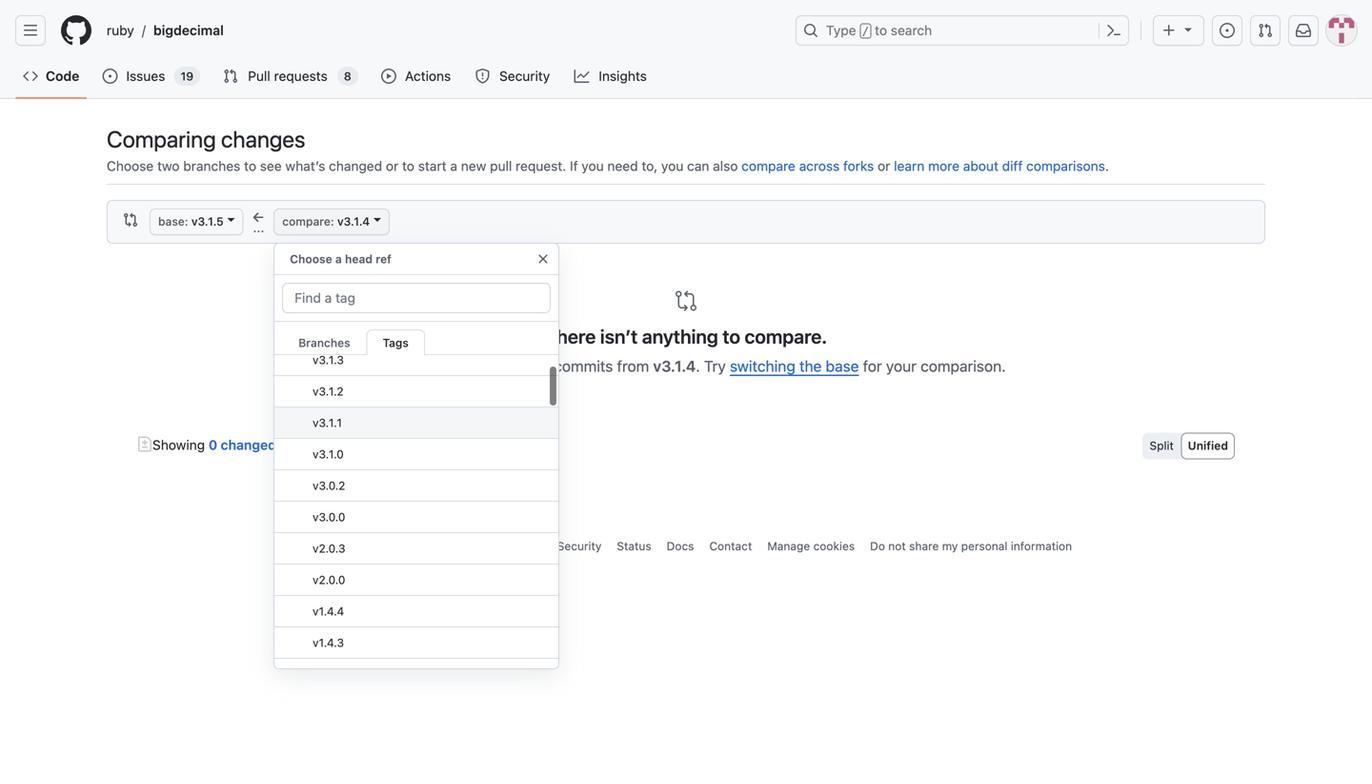 Task type: locate. For each thing, give the bounding box(es) containing it.
©
[[330, 540, 341, 553]]

0 horizontal spatial /
[[142, 22, 146, 38]]

request.
[[516, 158, 566, 174]]

arrow left image
[[251, 210, 266, 226]]

ruby
[[107, 22, 134, 38]]

is
[[412, 357, 424, 375]]

0 horizontal spatial git pull request image
[[223, 69, 238, 84]]

type
[[826, 22, 856, 38]]

1 vertical spatial git compare image
[[675, 290, 697, 313]]

there
[[545, 325, 596, 348]]

0 vertical spatial choose
[[107, 158, 154, 174]]

v3.0.0
[[313, 511, 346, 524]]

1 vertical spatial .
[[696, 357, 700, 375]]

0 horizontal spatial choose
[[107, 158, 154, 174]]

or right changed in the left of the page
[[386, 158, 399, 174]]

choose left head
[[290, 252, 332, 266]]

v3.1.0
[[313, 448, 344, 461]]

tab list
[[275, 322, 559, 355]]

what's
[[285, 158, 325, 174]]

choose a head ref
[[290, 252, 391, 266]]

git pull request image left notifications icon
[[1258, 23, 1273, 38]]

not
[[888, 540, 906, 553]]

v3.1.5 down tags
[[366, 357, 408, 375]]

v3.1.5 left arrow left "image"
[[191, 215, 224, 228]]

ref
[[376, 252, 391, 266]]

1 vertical spatial git pull request image
[[223, 69, 238, 84]]

1 vertical spatial security link
[[557, 540, 602, 553]]

git pull request image for issue opened image
[[1258, 23, 1273, 38]]

v3.1.2 link
[[275, 376, 559, 408]]

git compare image down comparing
[[123, 212, 138, 228]]

0 vertical spatial security
[[499, 68, 550, 84]]

isn't
[[600, 325, 638, 348]]

2 horizontal spatial .
[[1105, 158, 1109, 174]]

/ right type on the right of the page
[[862, 25, 869, 38]]

you
[[582, 158, 604, 174], [661, 158, 683, 174]]

a
[[450, 158, 457, 174], [335, 252, 342, 266]]

code image
[[23, 69, 38, 84]]

do not share my personal information
[[870, 540, 1072, 553]]

1 horizontal spatial .
[[696, 357, 700, 375]]

0 horizontal spatial or
[[386, 158, 399, 174]]

you right if
[[582, 158, 604, 174]]

contact
[[709, 540, 752, 553]]

tags
[[383, 336, 409, 350]]

0 vertical spatial .
[[1105, 158, 1109, 174]]

1 horizontal spatial with
[[502, 357, 531, 375]]

tab list containing branches
[[275, 322, 559, 355]]

1 horizontal spatial or
[[878, 158, 890, 174]]

v3.1.4 up head
[[337, 215, 370, 228]]

0 horizontal spatial 0
[[340, 437, 348, 453]]

commits
[[554, 357, 613, 375]]

type / to search
[[826, 22, 932, 38]]

1 horizontal spatial security
[[557, 540, 602, 553]]

bigdecimal link
[[146, 15, 231, 46]]

a left new
[[450, 158, 457, 174]]

deletions
[[454, 437, 513, 453]]

switching the base link
[[730, 357, 859, 375]]

v3.1.0 link
[[275, 439, 559, 471]]

0 right and
[[442, 437, 450, 453]]

to left the start
[[402, 158, 414, 174]]

security right shield image
[[499, 68, 550, 84]]

1 vertical spatial v3.1.4
[[653, 357, 696, 375]]

graph image
[[574, 69, 590, 84]]

1 vertical spatial a
[[335, 252, 342, 266]]

share
[[909, 540, 939, 553]]

2 vertical spatial .
[[513, 437, 517, 453]]

or
[[386, 158, 399, 174], [878, 158, 890, 174]]

to left see
[[244, 158, 256, 174]]

0 horizontal spatial you
[[582, 158, 604, 174]]

...
[[253, 220, 264, 236]]

0 horizontal spatial with
[[310, 437, 336, 453]]

v3.1.5 inside there isn't anything to compare. v3.1.5 is up to date with             all commits from v3.1.4 .             try switching the base for your comparison.
[[366, 357, 408, 375]]

issue opened image
[[1220, 23, 1235, 38]]

Find a tag text field
[[282, 283, 551, 313]]

2 or from the left
[[878, 158, 890, 174]]

diff
[[1002, 158, 1023, 174]]

v3.1.4 down anything
[[653, 357, 696, 375]]

1 horizontal spatial you
[[661, 158, 683, 174]]

plus image
[[1161, 23, 1177, 38]]

insights
[[599, 68, 647, 84]]

1 vertical spatial with
[[310, 437, 336, 453]]

0 vertical spatial v3.1.5
[[191, 215, 224, 228]]

choose left two
[[107, 158, 154, 174]]

requests
[[274, 68, 327, 84]]

v3.1.5
[[191, 215, 224, 228], [366, 357, 408, 375]]

/ inside type / to search
[[862, 25, 869, 38]]

security link left the graph image
[[467, 62, 559, 91]]

0 vertical spatial with
[[502, 357, 531, 375]]

issues
[[126, 68, 165, 84]]

split
[[1150, 439, 1174, 453]]

with left all
[[502, 357, 531, 375]]

git compare image for v3.1.5
[[123, 212, 138, 228]]

pull requests
[[248, 68, 327, 84]]

manage
[[767, 540, 810, 553]]

git compare image
[[123, 212, 138, 228], [675, 290, 697, 313]]

1 vertical spatial security
[[557, 540, 602, 553]]

you right to,
[[661, 158, 683, 174]]

about
[[963, 158, 999, 174]]

1 vertical spatial v3.1.5
[[366, 357, 408, 375]]

a inside comparing changes choose two branches to see what's changed or to start a new pull request.             if you need to, you can also compare across forks or learn more about diff comparisons .
[[450, 158, 457, 174]]

1 horizontal spatial 0
[[442, 437, 450, 453]]

try
[[704, 357, 726, 375]]

homepage image
[[61, 15, 91, 46]]

8
[[344, 70, 351, 83]]

1 horizontal spatial a
[[450, 158, 457, 174]]

2 you from the left
[[661, 158, 683, 174]]

0 horizontal spatial v3.1.4
[[337, 215, 370, 228]]

to up "try"
[[723, 325, 740, 348]]

choose
[[107, 158, 154, 174], [290, 252, 332, 266]]

or left learn
[[878, 158, 890, 174]]

0 horizontal spatial git compare image
[[123, 212, 138, 228]]

1 horizontal spatial v3.1.5
[[366, 357, 408, 375]]

. left "try"
[[696, 357, 700, 375]]

git pull request image left the 'pull'
[[223, 69, 238, 84]]

comparisons
[[1026, 158, 1105, 174]]

0 down v3.1.1
[[340, 437, 348, 453]]

information
[[1011, 540, 1072, 553]]

0 horizontal spatial security
[[499, 68, 550, 84]]

/ right ruby
[[142, 22, 146, 38]]

/ inside the ruby / bigdecimal
[[142, 22, 146, 38]]

manage cookies
[[767, 540, 855, 553]]

1 horizontal spatial git compare image
[[675, 290, 697, 313]]

1 vertical spatial choose
[[290, 252, 332, 266]]

and
[[415, 437, 438, 453]]

1 horizontal spatial choose
[[290, 252, 332, 266]]

1 horizontal spatial git pull request image
[[1258, 23, 1273, 38]]

v3.0.2 link
[[275, 471, 559, 502]]

pull
[[490, 158, 512, 174]]

security link
[[467, 62, 559, 91], [557, 540, 602, 553]]

. right and
[[513, 437, 517, 453]]

a left head
[[335, 252, 342, 266]]

. inside comparing changes choose two branches to see what's changed or to start a new pull request.             if you need to, you can also compare across forks or learn more about diff comparisons .
[[1105, 158, 1109, 174]]

git pull request image
[[1258, 23, 1273, 38], [223, 69, 238, 84]]

start
[[418, 158, 447, 174]]

security
[[499, 68, 550, 84], [557, 540, 602, 553]]

choose inside comparing changes choose two branches to see what's changed or to start a new pull request.             if you need to, you can also compare across forks or learn more about diff comparisons .
[[107, 158, 154, 174]]

actions
[[405, 68, 451, 84]]

unified button
[[1182, 437, 1234, 456]]

git compare image up anything
[[675, 290, 697, 313]]

/
[[142, 22, 146, 38], [862, 25, 869, 38]]

0 vertical spatial git compare image
[[123, 212, 138, 228]]

. right diff
[[1105, 158, 1109, 174]]

list
[[99, 15, 784, 46]]

1 horizontal spatial /
[[862, 25, 869, 38]]

personal
[[961, 540, 1008, 553]]

there isn't anything to compare. v3.1.5 is up to date with             all commits from v3.1.4 .             try switching the base for your comparison.
[[366, 325, 1006, 375]]

issue opened image
[[102, 69, 118, 84]]

learn
[[894, 158, 925, 174]]

0 vertical spatial git pull request image
[[1258, 23, 1273, 38]]

v1.4.3 link
[[275, 628, 559, 659]]

1 horizontal spatial v3.1.4
[[653, 357, 696, 375]]

need
[[607, 158, 638, 174]]

notifications image
[[1296, 23, 1311, 38]]

git pull request image for issue opened icon
[[223, 69, 238, 84]]

with down v3.1.1
[[310, 437, 336, 453]]

if
[[570, 158, 578, 174]]

security left status
[[557, 540, 602, 553]]

.
[[1105, 158, 1109, 174], [696, 357, 700, 375], [513, 437, 517, 453]]

with
[[502, 357, 531, 375], [310, 437, 336, 453]]

security link left status
[[557, 540, 602, 553]]

v2.0.3 link
[[275, 534, 559, 565]]

0 vertical spatial a
[[450, 158, 457, 174]]

to
[[875, 22, 887, 38], [244, 158, 256, 174], [402, 158, 414, 174], [723, 325, 740, 348], [449, 357, 463, 375]]



Task type: describe. For each thing, give the bounding box(es) containing it.
pull
[[248, 68, 270, 84]]

insights link
[[567, 62, 656, 91]]

inc.
[[419, 540, 439, 553]]

changed
[[329, 158, 382, 174]]

ruby link
[[99, 15, 142, 46]]

shield image
[[475, 69, 490, 84]]

0 horizontal spatial .
[[513, 437, 517, 453]]

with inside there isn't anything to compare. v3.1.5 is up to date with             all commits from v3.1.4 .             try switching the base for your comparison.
[[502, 357, 531, 375]]

v3.0.2
[[313, 479, 345, 493]]

anything
[[642, 325, 718, 348]]

actions link
[[373, 62, 460, 91]]

compare across forks button
[[741, 156, 874, 176]]

date
[[467, 357, 498, 375]]

github,
[[375, 540, 416, 553]]

forks
[[843, 158, 874, 174]]

base
[[826, 357, 859, 375]]

0 horizontal spatial v3.1.5
[[191, 215, 224, 228]]

contact link
[[709, 540, 752, 553]]

changes
[[221, 126, 305, 152]]

19
[[181, 70, 194, 83]]

0 horizontal spatial a
[[335, 252, 342, 266]]

do not share my personal information button
[[870, 538, 1072, 555]]

unified
[[1188, 439, 1228, 453]]

tags button
[[366, 330, 425, 355]]

branches
[[183, 158, 240, 174]]

triangle down image
[[1181, 21, 1196, 37]]

2 0 from the left
[[442, 437, 450, 453]]

v1.4.4
[[313, 605, 344, 618]]

v2.0.0 link
[[275, 565, 559, 596]]

git compare image for there isn't anything to compare.
[[675, 290, 697, 313]]

the
[[799, 357, 822, 375]]

split button
[[1143, 437, 1180, 456]]

. inside there isn't anything to compare. v3.1.5 is up to date with             all commits from v3.1.4 .             try switching the base for your comparison.
[[696, 357, 700, 375]]

to right up
[[449, 357, 463, 375]]

docs
[[667, 540, 694, 553]]

more
[[928, 158, 960, 174]]

branches button
[[282, 330, 366, 355]]

your
[[886, 357, 917, 375]]

/ for type
[[862, 25, 869, 38]]

additions
[[352, 437, 411, 453]]

play image
[[381, 69, 396, 84]]

all
[[535, 357, 550, 375]]

my
[[942, 540, 958, 553]]

comparing changes choose two branches to see what's changed or to start a new pull request.             if you need to, you can also compare across forks or learn more about diff comparisons .
[[107, 126, 1109, 174]]

compare.
[[745, 325, 827, 348]]

new
[[461, 158, 486, 174]]

compare
[[741, 158, 795, 174]]

status
[[617, 540, 651, 553]]

command palette image
[[1106, 23, 1121, 38]]

head
[[345, 252, 373, 266]]

v3.1.4 inside there isn't anything to compare. v3.1.5 is up to date with             all commits from v3.1.4 .             try switching the base for your comparison.
[[653, 357, 696, 375]]

v3.1.3
[[313, 353, 344, 367]]

v1.4.3.pre.20190110
[[313, 668, 420, 681]]

do
[[870, 540, 885, 553]]

file diff image
[[137, 437, 152, 452]]

for
[[863, 357, 882, 375]]

code link
[[15, 62, 87, 91]]

list containing ruby / bigdecimal
[[99, 15, 784, 46]]

with 0 additions and 0 deletions .
[[307, 437, 517, 453]]

also
[[713, 158, 738, 174]]

showing
[[152, 437, 209, 453]]

homepage image
[[300, 534, 323, 557]]

/ for ruby
[[142, 22, 146, 38]]

v3.0.0 link
[[275, 502, 559, 534]]

© 2023 github, inc.
[[330, 540, 439, 553]]

v3.1.1
[[313, 416, 342, 430]]

to,
[[642, 158, 658, 174]]

1 0 from the left
[[340, 437, 348, 453]]

bigdecimal
[[153, 22, 224, 38]]

0 vertical spatial v3.1.4
[[337, 215, 370, 228]]

v3.1.3 link
[[275, 345, 559, 376]]

v1.4.3.pre.20190110 link
[[275, 659, 559, 691]]

to left search
[[875, 22, 887, 38]]

0 vertical spatial security link
[[467, 62, 559, 91]]

close menu image
[[536, 252, 551, 267]]

1 or from the left
[[386, 158, 399, 174]]

1 you from the left
[[582, 158, 604, 174]]

from
[[617, 357, 649, 375]]

diff view list
[[1142, 433, 1235, 460]]

across
[[799, 158, 840, 174]]

comparison.
[[921, 357, 1006, 375]]

docs link
[[667, 540, 694, 553]]

2023
[[344, 540, 372, 553]]

code
[[46, 68, 79, 84]]

learn more about diff comparisons link
[[894, 158, 1105, 174]]

can
[[687, 158, 709, 174]]

v3.1.1 link
[[275, 408, 559, 439]]

manage cookies button
[[767, 538, 855, 555]]

comparing
[[107, 126, 216, 152]]

up
[[428, 357, 445, 375]]

see
[[260, 158, 282, 174]]

ruby / bigdecimal
[[107, 22, 224, 38]]

two
[[157, 158, 180, 174]]

v2.0.0
[[313, 574, 346, 587]]

v1.4.3
[[313, 636, 344, 650]]



Task type: vqa. For each thing, say whether or not it's contained in the screenshot.
right YOU
yes



